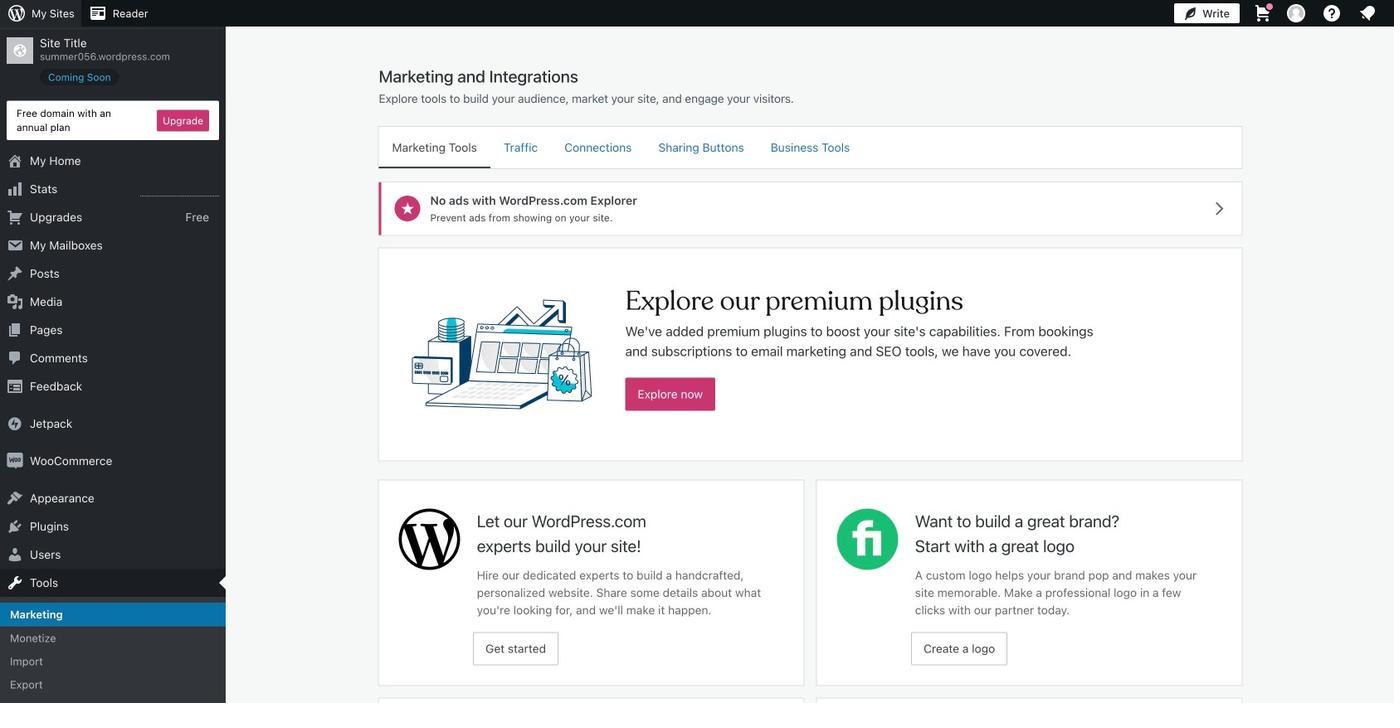 Task type: describe. For each thing, give the bounding box(es) containing it.
help image
[[1322, 3, 1342, 23]]

my profile image
[[1287, 4, 1306, 22]]

fiverr logo image
[[837, 509, 899, 571]]



Task type: vqa. For each thing, say whether or not it's contained in the screenshot.
feel.
no



Task type: locate. For each thing, give the bounding box(es) containing it.
menu
[[379, 127, 1242, 169]]

my shopping cart image
[[1253, 3, 1273, 23]]

highest hourly views 0 image
[[140, 186, 219, 197]]

1 vertical spatial img image
[[7, 453, 23, 470]]

marketing tools image
[[412, 249, 592, 461]]

0 vertical spatial img image
[[7, 416, 23, 433]]

manage your notifications image
[[1358, 3, 1378, 23]]

img image
[[7, 416, 23, 433], [7, 453, 23, 470]]

main content
[[372, 66, 1249, 704]]

2 img image from the top
[[7, 453, 23, 470]]

1 img image from the top
[[7, 416, 23, 433]]



